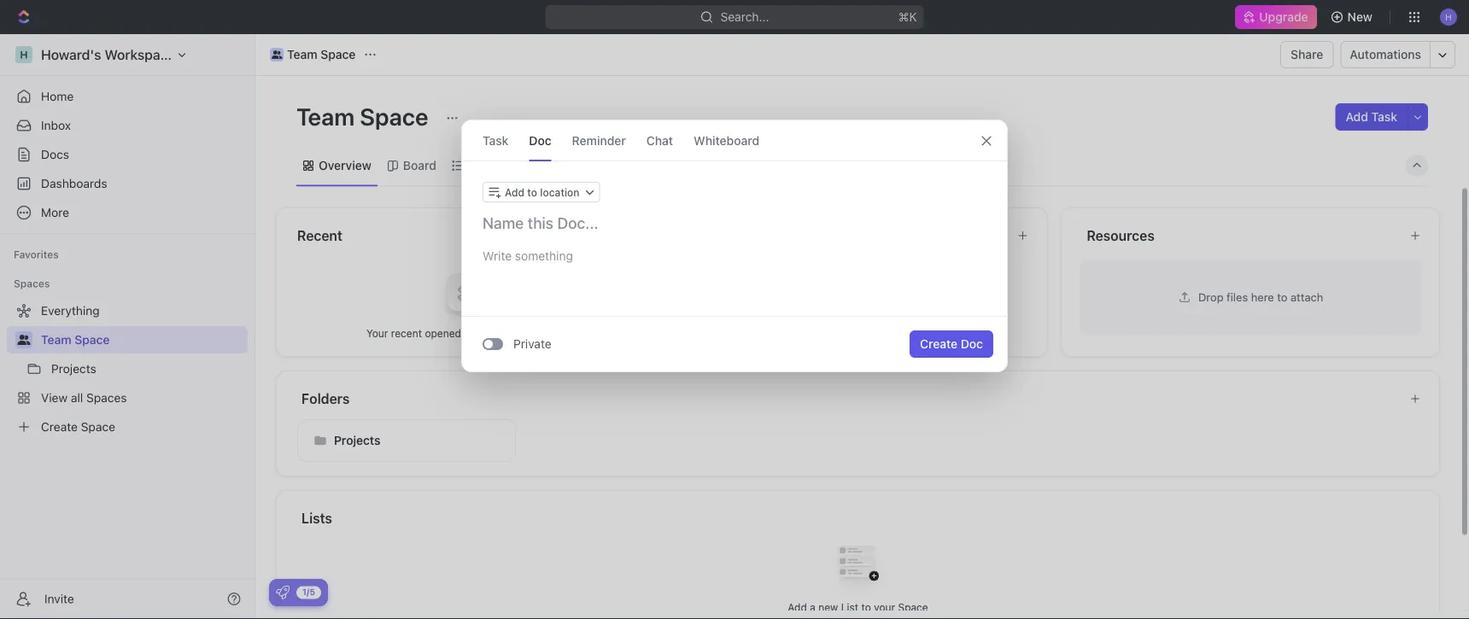 Task type: locate. For each thing, give the bounding box(es) containing it.
task up the list link
[[483, 133, 509, 147]]

to right here
[[1278, 290, 1288, 303]]

add inside dropdown button
[[505, 186, 525, 198]]

this
[[903, 327, 921, 339]]

team space
[[287, 47, 356, 62], [296, 102, 434, 130], [41, 333, 110, 347]]

docs down inbox
[[41, 147, 69, 161]]

dialog containing task
[[461, 120, 1008, 373]]

inbox link
[[7, 112, 248, 139]]

0 vertical spatial team space
[[287, 47, 356, 62]]

task button
[[483, 120, 509, 161]]

0 horizontal spatial team space link
[[41, 326, 244, 354]]

chat button
[[647, 120, 673, 161]]

favorites
[[14, 249, 59, 261]]

lists button
[[301, 508, 1420, 528]]

search...
[[721, 10, 769, 24]]

doc right "create"
[[961, 337, 983, 351]]

add task button
[[1336, 103, 1408, 131]]

1 vertical spatial doc
[[961, 337, 983, 351]]

folders
[[302, 390, 350, 407]]

0 horizontal spatial add
[[505, 186, 525, 198]]

projects
[[334, 433, 381, 447]]

onboarding checklist button image
[[276, 586, 290, 600]]

no lists icon. image
[[824, 532, 892, 600]]

team space tree
[[7, 297, 248, 441]]

2 vertical spatial add
[[788, 601, 807, 613]]

resources button
[[1086, 225, 1396, 246]]

spaces
[[14, 278, 50, 290]]

0 vertical spatial docs
[[41, 147, 69, 161]]

0 vertical spatial team
[[287, 47, 318, 62]]

to left your
[[862, 601, 871, 613]]

2 vertical spatial team
[[41, 333, 71, 347]]

onboarding checklist button element
[[276, 586, 290, 600]]

add down automations button
[[1346, 110, 1369, 124]]

list right board
[[468, 158, 489, 173]]

task
[[1372, 110, 1398, 124], [483, 133, 509, 147]]

list right new at the bottom of the page
[[841, 601, 859, 613]]

0 horizontal spatial task
[[483, 133, 509, 147]]

1 horizontal spatial task
[[1372, 110, 1398, 124]]

1 vertical spatial add
[[505, 186, 525, 198]]

calendar link
[[517, 154, 571, 178]]

1 horizontal spatial team space link
[[266, 44, 360, 65]]

add to location
[[505, 186, 580, 198]]

location
[[540, 186, 580, 198]]

table link
[[662, 154, 696, 178]]

0 horizontal spatial docs
[[41, 147, 69, 161]]

1 horizontal spatial doc
[[961, 337, 983, 351]]

dialog
[[461, 120, 1008, 373]]

private
[[513, 337, 552, 351]]

a
[[810, 601, 816, 613]]

doc
[[529, 133, 552, 147], [961, 337, 983, 351]]

add for add task
[[1346, 110, 1369, 124]]

drop files here to attach
[[1199, 290, 1324, 303]]

whiteboard button
[[694, 120, 760, 161]]

add
[[1346, 110, 1369, 124], [505, 186, 525, 198], [788, 601, 807, 613]]

favorites button
[[7, 244, 66, 265]]

haven't
[[772, 327, 807, 339]]

0 horizontal spatial doc
[[529, 133, 552, 147]]

1 horizontal spatial add
[[788, 601, 807, 613]]

add a new list to your space
[[788, 601, 928, 613]]

gantt
[[603, 158, 634, 173]]

space inside tree
[[75, 333, 110, 347]]

0 vertical spatial list
[[468, 158, 489, 173]]

1 vertical spatial team space
[[296, 102, 434, 130]]

list
[[468, 158, 489, 173], [841, 601, 859, 613]]

to left location
[[527, 186, 537, 198]]

projects button
[[297, 419, 516, 462]]

board
[[403, 158, 437, 173]]

show
[[512, 327, 537, 339]]

home link
[[7, 83, 248, 110]]

0 vertical spatial task
[[1372, 110, 1398, 124]]

add down calendar "link"
[[505, 186, 525, 198]]

add for add to location
[[505, 186, 525, 198]]

0 vertical spatial doc
[[529, 133, 552, 147]]

docs
[[41, 147, 69, 161], [863, 327, 888, 339]]

table
[[666, 158, 696, 173]]

create doc button
[[910, 331, 994, 358]]

chat
[[647, 133, 673, 147]]

dashboards
[[41, 176, 107, 191]]

folders button
[[301, 388, 1396, 409]]

Name this Doc... field
[[462, 213, 1007, 233]]

2 vertical spatial team space
[[41, 333, 110, 347]]

docs inside 'sidebar' navigation
[[41, 147, 69, 161]]

team space link
[[266, 44, 360, 65], [41, 326, 244, 354]]

1 vertical spatial task
[[483, 133, 509, 147]]

1 horizontal spatial list
[[841, 601, 859, 613]]

space
[[321, 47, 356, 62], [360, 102, 428, 130], [75, 333, 110, 347], [898, 601, 928, 613]]

your recent opened items will show here.
[[366, 327, 565, 339]]

0 vertical spatial team space link
[[266, 44, 360, 65]]

added
[[810, 327, 841, 339]]

add left "a" on the right of page
[[788, 601, 807, 613]]

0 vertical spatial user group image
[[271, 50, 282, 59]]

user group image
[[271, 50, 282, 59], [18, 335, 30, 345]]

2 horizontal spatial add
[[1346, 110, 1369, 124]]

task down automations button
[[1372, 110, 1398, 124]]

1 vertical spatial team space link
[[41, 326, 244, 354]]

doc button
[[529, 120, 552, 161]]

0 vertical spatial add
[[1346, 110, 1369, 124]]

team
[[287, 47, 318, 62], [296, 102, 355, 130], [41, 333, 71, 347]]

add to location button
[[483, 182, 600, 202]]

to
[[527, 186, 537, 198], [1278, 290, 1288, 303], [891, 327, 901, 339], [862, 601, 871, 613]]

1 horizontal spatial user group image
[[271, 50, 282, 59]]

0 horizontal spatial user group image
[[18, 335, 30, 345]]

doc inside button
[[961, 337, 983, 351]]

your
[[366, 327, 388, 339]]

doc up calendar "link"
[[529, 133, 552, 147]]

docs right any
[[863, 327, 888, 339]]

1 vertical spatial user group image
[[18, 335, 30, 345]]

0 horizontal spatial list
[[468, 158, 489, 173]]

lists
[[302, 510, 332, 526]]

1 horizontal spatial docs
[[863, 327, 888, 339]]



Task type: describe. For each thing, give the bounding box(es) containing it.
overview link
[[315, 154, 372, 178]]

attach
[[1291, 290, 1324, 303]]

new
[[1348, 10, 1373, 24]]

inbox
[[41, 118, 71, 132]]

invite
[[44, 592, 74, 606]]

reminder
[[572, 133, 626, 147]]

upgrade
[[1260, 10, 1309, 24]]

any
[[843, 327, 860, 339]]

opened
[[425, 327, 461, 339]]

items
[[464, 327, 490, 339]]

no recent items image
[[431, 258, 500, 326]]

recent
[[297, 227, 343, 244]]

task inside 'dialog'
[[483, 133, 509, 147]]

new button
[[1324, 3, 1383, 31]]

user group image inside team space tree
[[18, 335, 30, 345]]

create
[[920, 337, 958, 351]]

team space link inside team space tree
[[41, 326, 244, 354]]

will
[[493, 327, 509, 339]]

1 vertical spatial docs
[[863, 327, 888, 339]]

reminder button
[[572, 120, 626, 161]]

task inside button
[[1372, 110, 1398, 124]]

add for add a new list to your space
[[788, 601, 807, 613]]

add task
[[1346, 110, 1398, 124]]

calendar
[[520, 158, 571, 173]]

create doc
[[920, 337, 983, 351]]

you haven't added any docs to this location.
[[751, 327, 965, 339]]

here.
[[540, 327, 565, 339]]

resources
[[1087, 227, 1155, 244]]

automations button
[[1342, 42, 1430, 67]]

add to location button
[[483, 182, 600, 202]]

overview
[[319, 158, 372, 173]]

your
[[874, 601, 896, 613]]

list link
[[465, 154, 489, 178]]

1/5
[[302, 587, 315, 597]]

to inside button
[[527, 186, 537, 198]]

share
[[1291, 47, 1324, 62]]

board link
[[400, 154, 437, 178]]

here
[[1251, 290, 1275, 303]]

recent
[[391, 327, 422, 339]]

gantt link
[[599, 154, 634, 178]]

team inside tree
[[41, 333, 71, 347]]

⌘k
[[899, 10, 917, 24]]

team space inside tree
[[41, 333, 110, 347]]

drop
[[1199, 290, 1224, 303]]

share button
[[1281, 41, 1334, 68]]

1 vertical spatial list
[[841, 601, 859, 613]]

automations
[[1350, 47, 1422, 62]]

sidebar navigation
[[0, 34, 255, 619]]

files
[[1227, 290, 1248, 303]]

docs link
[[7, 141, 248, 168]]

you
[[751, 327, 769, 339]]

no most used docs image
[[824, 258, 892, 326]]

home
[[41, 89, 74, 103]]

location.
[[924, 327, 965, 339]]

whiteboard
[[694, 133, 760, 147]]

dashboards link
[[7, 170, 248, 197]]

to left this
[[891, 327, 901, 339]]

new
[[819, 601, 838, 613]]

1 vertical spatial team
[[296, 102, 355, 130]]

upgrade link
[[1236, 5, 1317, 29]]



Task type: vqa. For each thing, say whether or not it's contained in the screenshot.
tab list
no



